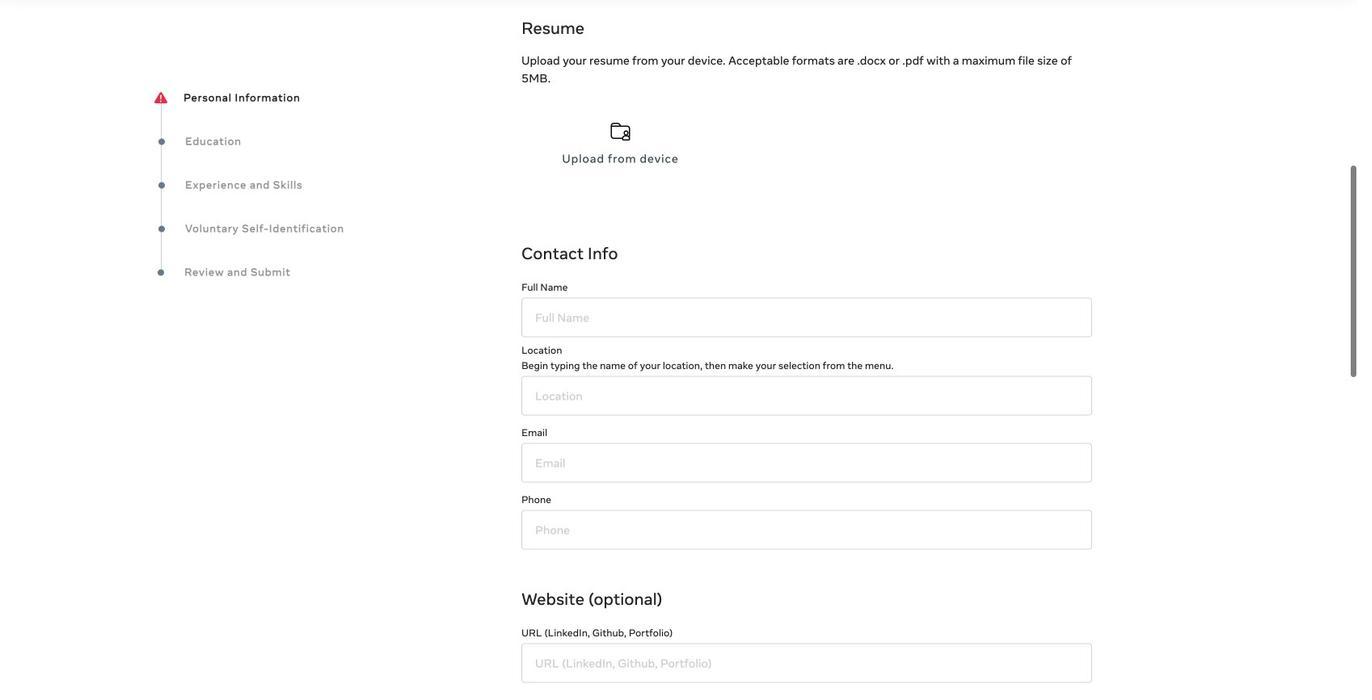 Task type: describe. For each thing, give the bounding box(es) containing it.
Location text field
[[522, 377, 1092, 416]]



Task type: locate. For each thing, give the bounding box(es) containing it.
URL (LinkedIn, Github, Portfolio) text field
[[522, 644, 1092, 684]]

Phone text field
[[522, 511, 1092, 550]]

Email text field
[[522, 444, 1092, 483]]

Full Name text field
[[522, 298, 1092, 338]]



